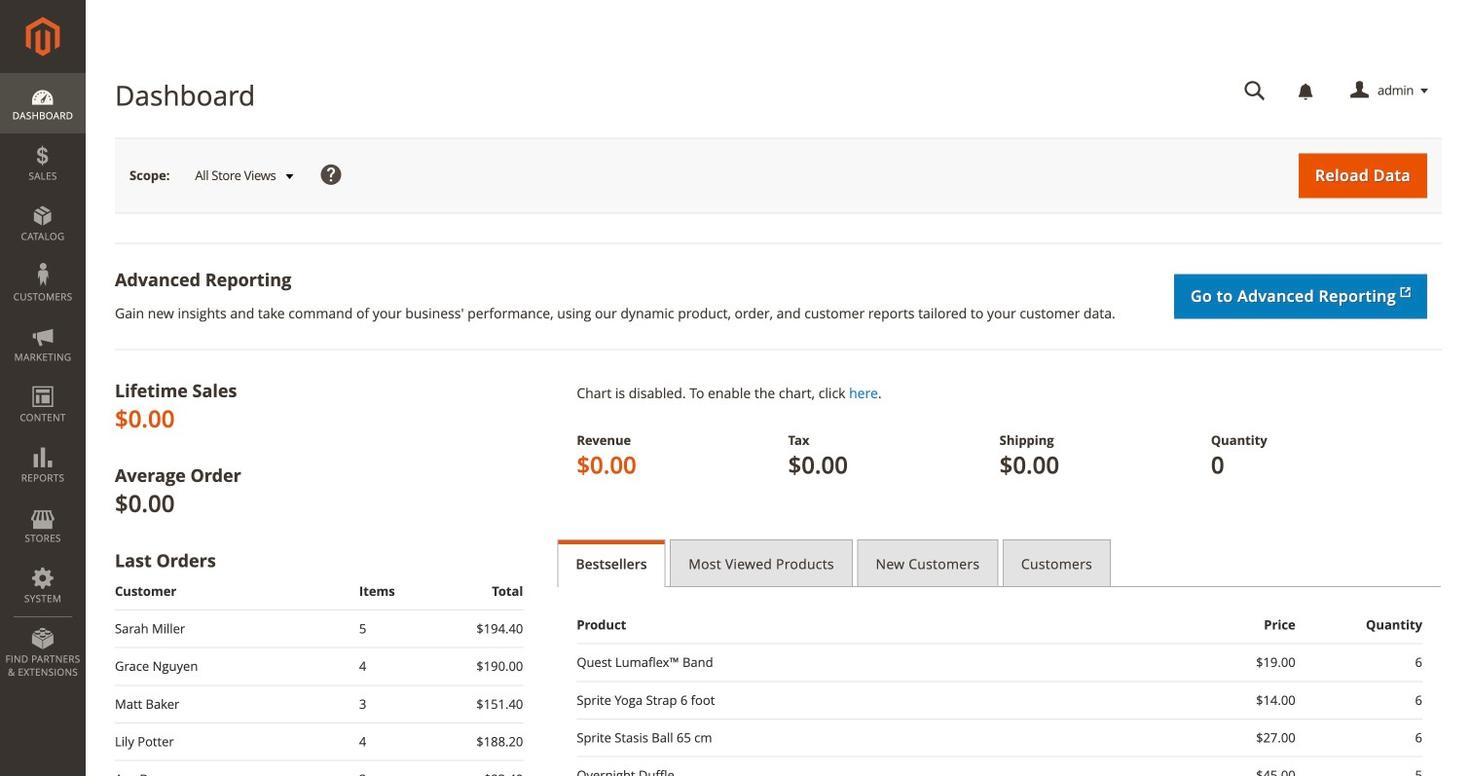 Task type: locate. For each thing, give the bounding box(es) containing it.
tab list
[[557, 540, 1442, 587]]

None text field
[[1231, 74, 1280, 108]]

menu bar
[[0, 73, 86, 689]]



Task type: describe. For each thing, give the bounding box(es) containing it.
magento admin panel image
[[26, 17, 60, 56]]



